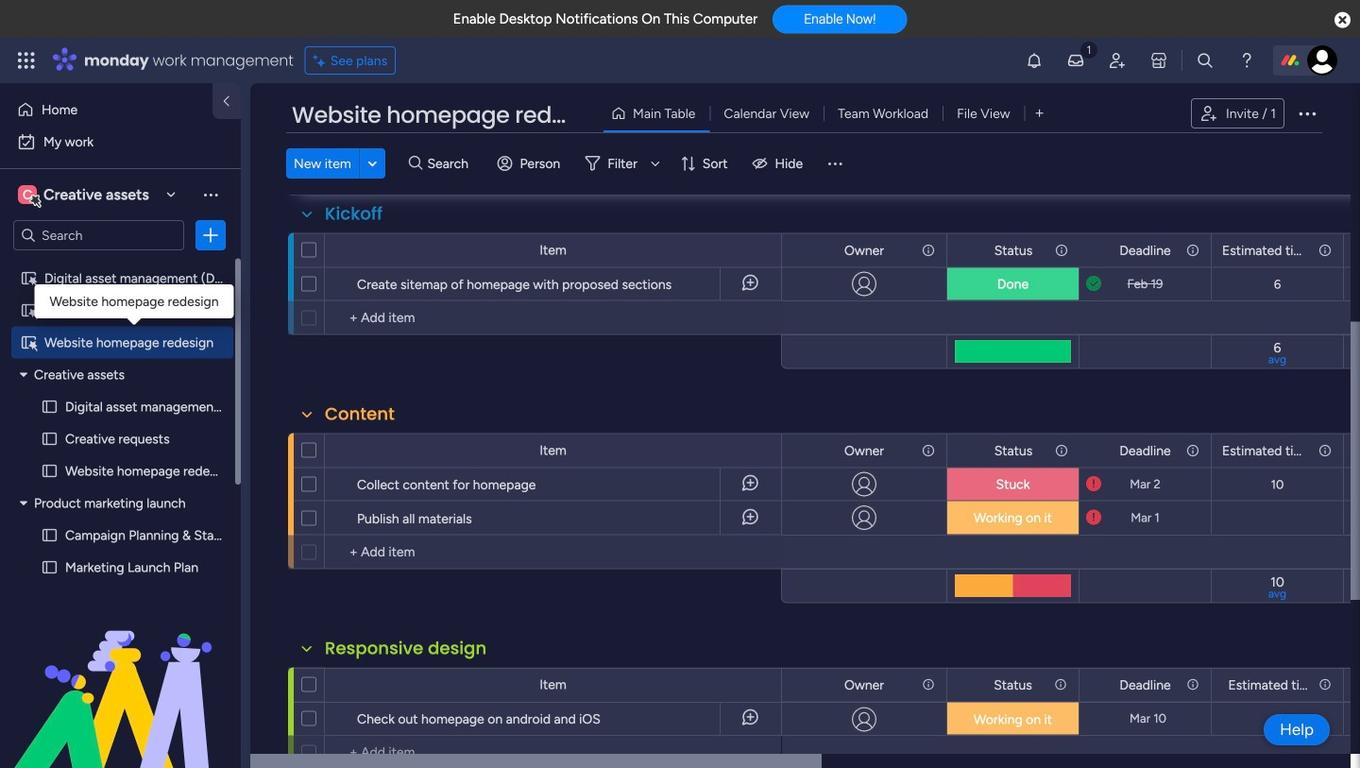 Task type: describe. For each thing, give the bounding box(es) containing it.
update feed image
[[1067, 51, 1086, 70]]

1 caret down image from the top
[[20, 368, 27, 381]]

invite members image
[[1108, 51, 1127, 70]]

workspace selection element
[[18, 183, 152, 208]]

2 caret down image from the top
[[20, 497, 27, 510]]

1 horizontal spatial options image
[[1296, 102, 1319, 125]]

0 vertical spatial option
[[11, 94, 201, 125]]

Search in workspace field
[[40, 224, 158, 246]]

menu image
[[826, 154, 845, 173]]

angle down image
[[368, 156, 377, 171]]

v2 search image
[[409, 153, 423, 174]]

3 public board image from the top
[[41, 558, 59, 576]]

2 public board image from the top
[[41, 462, 59, 480]]

2 vertical spatial option
[[0, 261, 241, 265]]

dapulse close image
[[1335, 11, 1351, 30]]

lottie animation image
[[0, 577, 241, 768]]

0 horizontal spatial options image
[[201, 226, 220, 245]]

monday marketplace image
[[1150, 51, 1169, 70]]

john smith image
[[1308, 45, 1338, 76]]



Task type: locate. For each thing, give the bounding box(es) containing it.
notifications image
[[1025, 51, 1044, 70]]

column information image
[[921, 243, 936, 258], [1055, 243, 1070, 258], [1186, 243, 1201, 258], [1186, 443, 1201, 458]]

see plans image
[[313, 50, 330, 71]]

1 vertical spatial public board image
[[41, 462, 59, 480]]

0 vertical spatial public board image
[[41, 398, 59, 416]]

v2 done deadline image
[[1087, 275, 1102, 293]]

2 public board image from the top
[[41, 526, 59, 544]]

0 vertical spatial caret down image
[[20, 368, 27, 381]]

1 vertical spatial options image
[[201, 226, 220, 245]]

1 vertical spatial public board under template workspace image
[[20, 301, 38, 319]]

options image down workspace options 'image'
[[201, 226, 220, 245]]

1 public board under template workspace image from the top
[[20, 269, 38, 287]]

None field
[[287, 99, 584, 131], [320, 130, 415, 154], [320, 202, 387, 226], [840, 240, 889, 261], [990, 240, 1038, 261], [1115, 240, 1176, 261], [1218, 240, 1313, 261], [320, 402, 400, 427], [840, 440, 889, 461], [990, 440, 1038, 461], [1115, 440, 1176, 461], [1218, 440, 1313, 461], [320, 636, 492, 661], [287, 99, 584, 131], [320, 130, 415, 154], [320, 202, 387, 226], [840, 240, 889, 261], [990, 240, 1038, 261], [1115, 240, 1176, 261], [1218, 240, 1313, 261], [320, 402, 400, 427], [840, 440, 889, 461], [990, 440, 1038, 461], [1115, 440, 1176, 461], [1218, 440, 1313, 461], [320, 636, 492, 661]]

help image
[[1238, 51, 1257, 70]]

0 vertical spatial public board image
[[41, 430, 59, 448]]

workspace options image
[[201, 185, 220, 204]]

public board under template workspace image
[[20, 269, 38, 287], [20, 301, 38, 319]]

1 image
[[1081, 39, 1098, 60]]

options image down john smith icon
[[1296, 102, 1319, 125]]

option
[[11, 94, 201, 125], [11, 127, 230, 157], [0, 261, 241, 265]]

list box
[[0, 258, 260, 708]]

select product image
[[17, 51, 36, 70]]

add view image
[[1036, 107, 1044, 120]]

1 public board image from the top
[[41, 398, 59, 416]]

workspace image
[[18, 184, 37, 205]]

2 vertical spatial public board image
[[41, 558, 59, 576]]

1 vertical spatial caret down image
[[20, 497, 27, 510]]

public board under template workspace image
[[20, 334, 38, 352]]

1 public board image from the top
[[41, 430, 59, 448]]

caret down image
[[20, 368, 27, 381], [20, 497, 27, 510]]

column information image
[[1318, 243, 1333, 258], [921, 443, 936, 458], [1055, 443, 1070, 458], [1318, 443, 1333, 458]]

Search field
[[423, 150, 479, 177]]

public board image
[[41, 430, 59, 448], [41, 462, 59, 480]]

2 public board under template workspace image from the top
[[20, 301, 38, 319]]

1 vertical spatial public board image
[[41, 526, 59, 544]]

arrow down image
[[644, 152, 667, 175]]

v2 overdue deadline image
[[1087, 509, 1102, 527]]

lottie animation element
[[0, 577, 241, 768]]

search everything image
[[1196, 51, 1215, 70]]

1 vertical spatial option
[[11, 127, 230, 157]]

v2 overdue deadline image
[[1087, 475, 1102, 493]]

0 vertical spatial public board under template workspace image
[[20, 269, 38, 287]]

0 vertical spatial options image
[[1296, 102, 1319, 125]]

public board image
[[41, 398, 59, 416], [41, 526, 59, 544], [41, 558, 59, 576]]

options image
[[1296, 102, 1319, 125], [201, 226, 220, 245]]



Task type: vqa. For each thing, say whether or not it's contained in the screenshot.
the topmost option
yes



